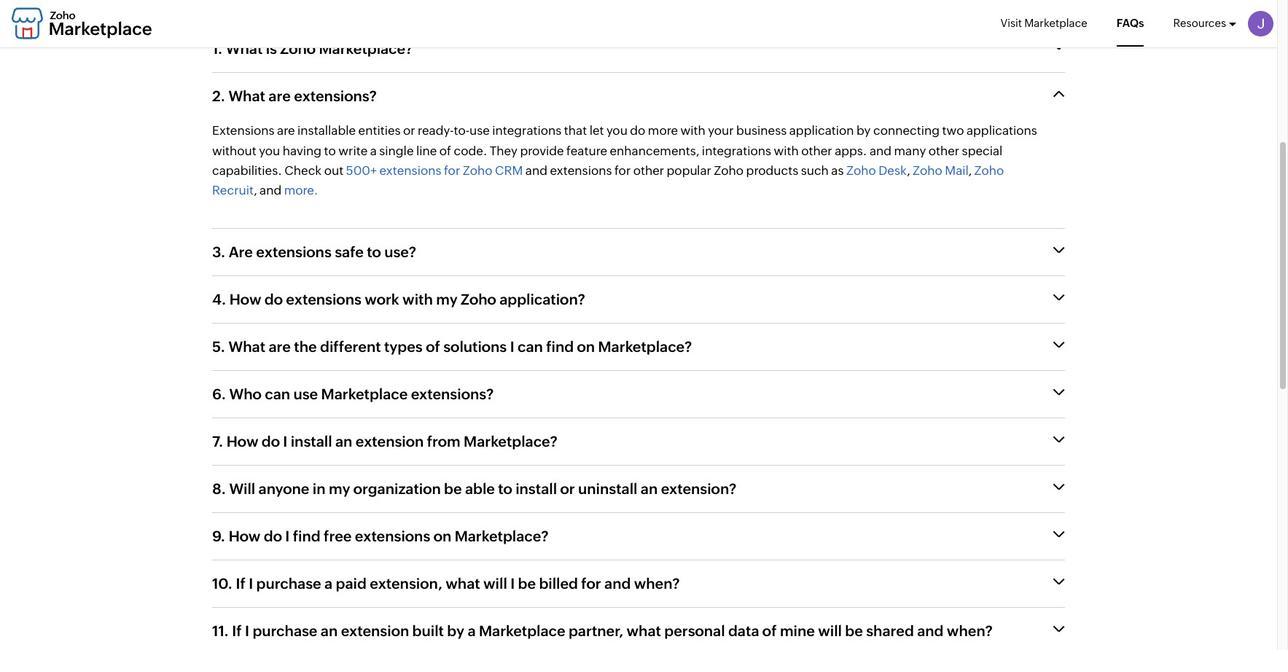 Task type: locate. For each thing, give the bounding box(es) containing it.
of right the data at right
[[762, 623, 777, 639]]

on
[[577, 338, 595, 355], [434, 528, 451, 545]]

0 vertical spatial or
[[403, 123, 415, 138]]

how right 7.
[[226, 433, 258, 450]]

my
[[436, 291, 458, 308], [329, 481, 350, 497]]

1 vertical spatial you
[[259, 143, 280, 158]]

by right built
[[447, 623, 464, 639]]

0 vertical spatial will
[[483, 575, 507, 592]]

marketplace down billed on the left bottom of the page
[[479, 623, 565, 639]]

by
[[857, 123, 871, 138], [447, 623, 464, 639]]

0 horizontal spatial what
[[446, 575, 480, 592]]

do for 9. how do i find free extensions on marketplace?
[[264, 528, 282, 545]]

1 vertical spatial purchase
[[253, 623, 317, 639]]

1 horizontal spatial integrations
[[702, 143, 771, 158]]

0 horizontal spatial a
[[324, 575, 333, 592]]

0 vertical spatial you
[[607, 123, 628, 138]]

1 vertical spatial a
[[324, 575, 333, 592]]

1 horizontal spatial extensions?
[[411, 386, 494, 403]]

0 vertical spatial what
[[226, 40, 263, 57]]

an down "paid"
[[321, 623, 338, 639]]

1 horizontal spatial to
[[367, 244, 381, 260]]

more
[[648, 123, 678, 138]]

do left more
[[630, 123, 646, 138]]

1 vertical spatial install
[[516, 481, 557, 497]]

1 horizontal spatial marketplace
[[479, 623, 565, 639]]

zoho desk link
[[846, 163, 907, 178]]

, down special
[[968, 163, 972, 178]]

you right let
[[607, 123, 628, 138]]

are down 'is'
[[269, 88, 291, 105]]

extensions
[[379, 163, 441, 178], [550, 163, 612, 178], [256, 244, 332, 260], [286, 291, 361, 308], [355, 528, 430, 545]]

2 horizontal spatial marketplace
[[1024, 17, 1087, 29]]

what right extension, at bottom
[[446, 575, 480, 592]]

use down the
[[293, 386, 318, 403]]

1 vertical spatial my
[[329, 481, 350, 497]]

and right shared at right bottom
[[917, 623, 944, 639]]

0 horizontal spatial use
[[293, 386, 318, 403]]

or
[[403, 123, 415, 138], [560, 481, 575, 497]]

install up in
[[291, 433, 332, 450]]

with left the your
[[681, 123, 706, 138]]

or up single
[[403, 123, 415, 138]]

, down 'capabilities.'
[[254, 183, 257, 198]]

to inside extensions are installable entities or ready-to-use integrations that let you do more with your business application by connecting two applications without you having to write a single line of code. they provide feature enhancements, integrations with other apps. and many other special capabilities. check out
[[324, 143, 336, 158]]

shared
[[866, 623, 914, 639]]

0 horizontal spatial by
[[447, 623, 464, 639]]

a right write
[[370, 143, 377, 158]]

0 horizontal spatial on
[[434, 528, 451, 545]]

do down anyone on the left
[[264, 528, 282, 545]]

to down installable
[[324, 143, 336, 158]]

recruit
[[212, 183, 254, 198]]

1 vertical spatial or
[[560, 481, 575, 497]]

0 vertical spatial use
[[469, 123, 490, 138]]

many
[[894, 143, 926, 158]]

integrations up "provide"
[[492, 123, 562, 138]]

0 horizontal spatial install
[[291, 433, 332, 450]]

other up zoho mail link
[[929, 143, 960, 158]]

be left billed on the left bottom of the page
[[518, 575, 536, 592]]

connecting
[[873, 123, 940, 138]]

two
[[942, 123, 964, 138]]

for
[[444, 163, 460, 178], [615, 163, 631, 178], [581, 575, 601, 592]]

i left billed on the left bottom of the page
[[510, 575, 515, 592]]

1 vertical spatial can
[[265, 386, 290, 403]]

0 vertical spatial with
[[681, 123, 706, 138]]

they
[[490, 143, 518, 158]]

purchase left "paid"
[[256, 575, 321, 592]]

1 horizontal spatial on
[[577, 338, 595, 355]]

1 vertical spatial be
[[518, 575, 536, 592]]

visit marketplace link
[[1001, 0, 1087, 47]]

applications
[[967, 123, 1037, 138]]

check
[[285, 163, 322, 178]]

for right billed on the left bottom of the page
[[581, 575, 601, 592]]

safe
[[335, 244, 364, 260]]

1 vertical spatial are
[[277, 123, 295, 138]]

2 horizontal spatial with
[[774, 143, 799, 158]]

are
[[269, 88, 291, 105], [277, 123, 295, 138], [269, 338, 291, 355]]

extension up "organization"
[[356, 433, 424, 450]]

will
[[483, 575, 507, 592], [818, 623, 842, 639]]

you
[[607, 123, 628, 138], [259, 143, 280, 158]]

what
[[226, 40, 263, 57], [228, 88, 265, 105], [229, 338, 265, 355]]

are up having
[[277, 123, 295, 138]]

partner,
[[569, 623, 623, 639]]

what right the 2.
[[228, 88, 265, 105]]

with right "work"
[[403, 291, 433, 308]]

0 vertical spatial purchase
[[256, 575, 321, 592]]

zoho down special
[[974, 163, 1004, 178]]

1 horizontal spatial a
[[370, 143, 377, 158]]

2 vertical spatial are
[[269, 338, 291, 355]]

be left able
[[444, 481, 462, 497]]

1 vertical spatial to
[[367, 244, 381, 260]]

1 horizontal spatial what
[[627, 623, 661, 639]]

1 horizontal spatial use
[[469, 123, 490, 138]]

do for 4. how do extensions work with my zoho application?
[[265, 291, 283, 308]]

on down application?
[[577, 338, 595, 355]]

if
[[236, 575, 246, 592], [232, 623, 242, 639]]

0 vertical spatial can
[[518, 338, 543, 355]]

and
[[870, 143, 892, 158], [525, 163, 547, 178], [260, 183, 282, 198], [604, 575, 631, 592], [917, 623, 944, 639]]

extensions?
[[294, 88, 377, 105], [411, 386, 494, 403]]

marketplace?
[[319, 40, 413, 57], [598, 338, 692, 355], [464, 433, 558, 450], [455, 528, 549, 545]]

1 vertical spatial extension
[[341, 623, 409, 639]]

are inside extensions are installable entities or ready-to-use integrations that let you do more with your business application by connecting two applications without you having to write a single line of code. they provide feature enhancements, integrations with other apps. and many other special capabilities. check out
[[277, 123, 295, 138]]

0 vertical spatial are
[[269, 88, 291, 105]]

purchase for an
[[253, 623, 317, 639]]

jacob simon image
[[1248, 11, 1274, 36]]

0 horizontal spatial to
[[324, 143, 336, 158]]

0 horizontal spatial ,
[[254, 183, 257, 198]]

are left the
[[269, 338, 291, 355]]

can right who
[[265, 386, 290, 403]]

zoho up solutions
[[461, 291, 496, 308]]

1 horizontal spatial will
[[818, 623, 842, 639]]

1 horizontal spatial you
[[607, 123, 628, 138]]

do inside extensions are installable entities or ready-to-use integrations that let you do more with your business application by connecting two applications without you having to write a single line of code. they provide feature enhancements, integrations with other apps. and many other special capabilities. check out
[[630, 123, 646, 138]]

an right uninstall
[[641, 481, 658, 497]]

2 horizontal spatial to
[[498, 481, 512, 497]]

1 horizontal spatial by
[[857, 123, 871, 138]]

zoho mail link
[[913, 163, 968, 178]]

able
[[465, 481, 495, 497]]

for down enhancements,
[[615, 163, 631, 178]]

2 vertical spatial an
[[321, 623, 338, 639]]

how for 4.
[[229, 291, 261, 308]]

of right types
[[426, 338, 440, 355]]

2 vertical spatial how
[[229, 528, 261, 545]]

my right in
[[329, 481, 350, 497]]

2 vertical spatial be
[[845, 623, 863, 639]]

extensions are installable entities or ready-to-use integrations that let you do more with your business application by connecting two applications without you having to write a single line of code. they provide feature enhancements, integrations with other apps. and many other special capabilities. check out
[[212, 123, 1037, 178]]

uninstall
[[578, 481, 637, 497]]

write
[[338, 143, 368, 158]]

marketplace
[[1024, 17, 1087, 29], [321, 386, 408, 403], [479, 623, 565, 639]]

0 vertical spatial of
[[439, 143, 451, 158]]

or left uninstall
[[560, 481, 575, 497]]

0 vertical spatial if
[[236, 575, 246, 592]]

extensions down single
[[379, 163, 441, 178]]

1 vertical spatial with
[[774, 143, 799, 158]]

0 vertical spatial when?
[[634, 575, 680, 592]]

purchase
[[256, 575, 321, 592], [253, 623, 317, 639]]

to right safe
[[367, 244, 381, 260]]

will left billed on the left bottom of the page
[[483, 575, 507, 592]]

be
[[444, 481, 462, 497], [518, 575, 536, 592], [845, 623, 863, 639]]

my up 5. what are the different types of solutions i can find on marketplace?
[[436, 291, 458, 308]]

1 vertical spatial on
[[434, 528, 451, 545]]

how right 9.
[[229, 528, 261, 545]]

install
[[291, 433, 332, 450], [516, 481, 557, 497]]

extensions? up installable
[[294, 88, 377, 105]]

can down application?
[[518, 338, 543, 355]]

if right 10.
[[236, 575, 246, 592]]

0 vertical spatial integrations
[[492, 123, 562, 138]]

find down application?
[[546, 338, 574, 355]]

from
[[427, 433, 461, 450]]

i right 10.
[[249, 575, 253, 592]]

of
[[439, 143, 451, 158], [426, 338, 440, 355], [762, 623, 777, 639]]

out
[[324, 163, 343, 178]]

do
[[630, 123, 646, 138], [265, 291, 283, 308], [262, 433, 280, 450], [264, 528, 282, 545]]

the
[[294, 338, 317, 355]]

zoho inside zoho recruit
[[974, 163, 1004, 178]]

2 horizontal spatial for
[[615, 163, 631, 178]]

0 vertical spatial by
[[857, 123, 871, 138]]

an
[[335, 433, 352, 450], [641, 481, 658, 497], [321, 623, 338, 639]]

and down "provide"
[[525, 163, 547, 178]]

zoho down apps.
[[846, 163, 876, 178]]

application
[[789, 123, 854, 138]]

2 vertical spatial what
[[229, 338, 265, 355]]

solutions
[[443, 338, 507, 355]]

are for the
[[269, 338, 291, 355]]

marketplace right visit
[[1024, 17, 1087, 29]]

by up apps.
[[857, 123, 871, 138]]

1 horizontal spatial with
[[681, 123, 706, 138]]

integrations down the your
[[702, 143, 771, 158]]

for down code.
[[444, 163, 460, 178]]

find
[[546, 338, 574, 355], [293, 528, 321, 545]]

will
[[229, 481, 255, 497]]

use?
[[384, 244, 416, 260]]

5.
[[212, 338, 225, 355]]

and left more. link
[[260, 183, 282, 198]]

what right partner,
[[627, 623, 661, 639]]

, down many
[[907, 163, 910, 178]]

are for extensions?
[[269, 88, 291, 105]]

work
[[365, 291, 399, 308]]

install right able
[[516, 481, 557, 497]]

products
[[746, 163, 798, 178]]

0 vertical spatial extensions?
[[294, 88, 377, 105]]

a
[[370, 143, 377, 158], [324, 575, 333, 592], [468, 623, 476, 639]]

1 vertical spatial extensions?
[[411, 386, 494, 403]]

a right built
[[468, 623, 476, 639]]

11. if i purchase an extension built by a marketplace partner, what personal data of mine will be shared and when?
[[212, 623, 993, 639]]

when?
[[634, 575, 680, 592], [947, 623, 993, 639]]

do up anyone on the left
[[262, 433, 280, 450]]

an down 6. who can use marketplace extensions?
[[335, 433, 352, 450]]

1 vertical spatial an
[[641, 481, 658, 497]]

what
[[446, 575, 480, 592], [627, 623, 661, 639]]

with up the products
[[774, 143, 799, 158]]

integrations
[[492, 123, 562, 138], [702, 143, 771, 158]]

find left "free"
[[293, 528, 321, 545]]

0 vertical spatial how
[[229, 291, 261, 308]]

1 vertical spatial how
[[226, 433, 258, 450]]

by inside extensions are installable entities or ready-to-use integrations that let you do more with your business application by connecting two applications without you having to write a single line of code. they provide feature enhancements, integrations with other apps. and many other special capabilities. check out
[[857, 123, 871, 138]]

what right 1.
[[226, 40, 263, 57]]

entities
[[358, 123, 401, 138]]

0 vertical spatial my
[[436, 291, 458, 308]]

and up 'zoho desk' 'link'
[[870, 143, 892, 158]]

how right 4.
[[229, 291, 261, 308]]

of right line in the top left of the page
[[439, 143, 451, 158]]

0 vertical spatial extension
[[356, 433, 424, 450]]

1 vertical spatial use
[[293, 386, 318, 403]]

use up code.
[[469, 123, 490, 138]]

2 vertical spatial a
[[468, 623, 476, 639]]

1 vertical spatial will
[[818, 623, 842, 639]]

data
[[728, 623, 759, 639]]

i
[[510, 338, 514, 355], [283, 433, 287, 450], [285, 528, 290, 545], [249, 575, 253, 592], [510, 575, 515, 592], [245, 623, 249, 639]]

2 horizontal spatial other
[[929, 143, 960, 158]]

0 horizontal spatial can
[[265, 386, 290, 403]]

a left "paid"
[[324, 575, 333, 592]]

extension
[[356, 433, 424, 450], [341, 623, 409, 639]]

types
[[384, 338, 423, 355]]

what right the 5.
[[229, 338, 265, 355]]

be left shared at right bottom
[[845, 623, 863, 639]]

how for 7.
[[226, 433, 258, 450]]

if right 11.
[[232, 623, 242, 639]]

on up 10. if i purchase a paid extension, what will i be billed for and when?
[[434, 528, 451, 545]]

0 horizontal spatial find
[[293, 528, 321, 545]]

0 vertical spatial install
[[291, 433, 332, 450]]

0 horizontal spatial other
[[633, 163, 664, 178]]

1 vertical spatial what
[[228, 88, 265, 105]]

more.
[[284, 183, 318, 198]]

extensions? down 5. what are the different types of solutions i can find on marketplace?
[[411, 386, 494, 403]]

i right 11.
[[245, 623, 249, 639]]

1 horizontal spatial find
[[546, 338, 574, 355]]

3.
[[212, 244, 225, 260]]

0 horizontal spatial integrations
[[492, 123, 562, 138]]

different
[[320, 338, 381, 355]]

visit marketplace
[[1001, 17, 1087, 29]]

other down enhancements,
[[633, 163, 664, 178]]

0 horizontal spatial for
[[444, 163, 460, 178]]

marketplace down different
[[321, 386, 408, 403]]

do right 4.
[[265, 291, 283, 308]]

will right mine
[[818, 623, 842, 639]]

1 horizontal spatial can
[[518, 338, 543, 355]]

1 horizontal spatial ,
[[907, 163, 910, 178]]

0 vertical spatial on
[[577, 338, 595, 355]]

to-
[[454, 123, 469, 138]]

you up 'capabilities.'
[[259, 143, 280, 158]]

purchase right 11.
[[253, 623, 317, 639]]

crm
[[495, 163, 523, 178]]

other up such
[[801, 143, 832, 158]]

of inside extensions are installable entities or ready-to-use integrations that let you do more with your business application by connecting two applications without you having to write a single line of code. they provide feature enhancements, integrations with other apps. and many other special capabilities. check out
[[439, 143, 451, 158]]

0 vertical spatial be
[[444, 481, 462, 497]]

to right able
[[498, 481, 512, 497]]

mine
[[780, 623, 815, 639]]

extension down "paid"
[[341, 623, 409, 639]]

1 horizontal spatial when?
[[947, 623, 993, 639]]



Task type: vqa. For each thing, say whether or not it's contained in the screenshot.
John Smith image
no



Task type: describe. For each thing, give the bounding box(es) containing it.
11.
[[212, 623, 229, 639]]

500+ extensions for zoho crm link
[[346, 163, 523, 178]]

special
[[962, 143, 1003, 158]]

zoho recruit
[[212, 163, 1004, 198]]

enhancements,
[[610, 143, 699, 158]]

is
[[266, 40, 277, 57]]

6.
[[212, 386, 226, 403]]

faqs link
[[1117, 0, 1144, 47]]

your
[[708, 123, 734, 138]]

zoho right 'is'
[[280, 40, 316, 57]]

0 vertical spatial an
[[335, 433, 352, 450]]

2 horizontal spatial ,
[[968, 163, 972, 178]]

3. are extensions safe to use?
[[212, 244, 416, 260]]

faqs
[[1117, 17, 1144, 29]]

that
[[564, 123, 587, 138]]

1 vertical spatial find
[[293, 528, 321, 545]]

what for 5.
[[229, 338, 265, 355]]

zoho recruit link
[[212, 163, 1004, 198]]

extension?
[[661, 481, 737, 497]]

1 vertical spatial what
[[627, 623, 661, 639]]

1 horizontal spatial be
[[518, 575, 536, 592]]

1 horizontal spatial for
[[581, 575, 601, 592]]

2 vertical spatial of
[[762, 623, 777, 639]]

anyone
[[258, 481, 309, 497]]

0 horizontal spatial extensions?
[[294, 88, 377, 105]]

application?
[[500, 291, 585, 308]]

extensions down 3. are extensions safe to use?
[[286, 291, 361, 308]]

who
[[229, 386, 262, 403]]

such
[[801, 163, 829, 178]]

as
[[831, 163, 844, 178]]

free
[[324, 528, 352, 545]]

apps.
[[835, 143, 867, 158]]

purchase for a
[[256, 575, 321, 592]]

what for 2.
[[228, 88, 265, 105]]

zoho down many
[[913, 163, 943, 178]]

8.
[[212, 481, 226, 497]]

extensions right are
[[256, 244, 332, 260]]

extensions down "organization"
[[355, 528, 430, 545]]

zoho right popular
[[714, 163, 744, 178]]

0 horizontal spatial you
[[259, 143, 280, 158]]

0 vertical spatial marketplace
[[1024, 17, 1087, 29]]

installable
[[297, 123, 356, 138]]

single
[[379, 143, 414, 158]]

0 vertical spatial find
[[546, 338, 574, 355]]

i up anyone on the left
[[283, 433, 287, 450]]

feature
[[567, 143, 607, 158]]

500+
[[346, 163, 377, 178]]

2 horizontal spatial be
[[845, 623, 863, 639]]

more. link
[[284, 183, 318, 198]]

let
[[590, 123, 604, 138]]

1 horizontal spatial my
[[436, 291, 458, 308]]

2 horizontal spatial a
[[468, 623, 476, 639]]

how for 9.
[[229, 528, 261, 545]]

1 horizontal spatial or
[[560, 481, 575, 497]]

in
[[313, 481, 326, 497]]

0 horizontal spatial my
[[329, 481, 350, 497]]

7. how do i install an extension from marketplace?
[[212, 433, 558, 450]]

desk
[[879, 163, 907, 178]]

10. if i purchase a paid extension, what will i be billed for and when?
[[212, 575, 680, 592]]

1 vertical spatial marketplace
[[321, 386, 408, 403]]

a inside extensions are installable entities or ready-to-use integrations that let you do more with your business application by connecting two applications without you having to write a single line of code. they provide feature enhancements, integrations with other apps. and many other special capabilities. check out
[[370, 143, 377, 158]]

1.
[[212, 40, 223, 57]]

line
[[416, 143, 437, 158]]

8. will anyone in my organization be able to install or uninstall an extension?
[[212, 481, 737, 497]]

billed
[[539, 575, 578, 592]]

provide
[[520, 143, 564, 158]]

2 vertical spatial marketplace
[[479, 623, 565, 639]]

1 vertical spatial of
[[426, 338, 440, 355]]

zoho down code.
[[463, 163, 493, 178]]

500+ extensions for zoho crm and extensions for other popular zoho products such as zoho desk , zoho mail ,
[[346, 163, 974, 178]]

business
[[736, 123, 787, 138]]

if for 10.
[[236, 575, 246, 592]]

i down anyone on the left
[[285, 528, 290, 545]]

, and more.
[[254, 183, 318, 198]]

0 horizontal spatial be
[[444, 481, 462, 497]]

are
[[229, 244, 253, 260]]

0 horizontal spatial with
[[403, 291, 433, 308]]

1 horizontal spatial other
[[801, 143, 832, 158]]

7.
[[212, 433, 223, 450]]

2.
[[212, 88, 225, 105]]

what for 1.
[[226, 40, 263, 57]]

extensions
[[212, 123, 275, 138]]

6. who can use marketplace extensions?
[[212, 386, 494, 403]]

capabilities.
[[212, 163, 282, 178]]

9. how do i find free extensions on marketplace?
[[212, 528, 549, 545]]

2 vertical spatial to
[[498, 481, 512, 497]]

organization
[[353, 481, 441, 497]]

or inside extensions are installable entities or ready-to-use integrations that let you do more with your business application by connecting two applications without you having to write a single line of code. they provide feature enhancements, integrations with other apps. and many other special capabilities. check out
[[403, 123, 415, 138]]

5. what are the different types of solutions i can find on marketplace?
[[212, 338, 692, 355]]

9.
[[212, 528, 225, 545]]

2. what are extensions?
[[212, 88, 377, 105]]

1 vertical spatial when?
[[947, 623, 993, 639]]

resources
[[1173, 17, 1226, 29]]

zoho marketplace logo image
[[11, 8, 152, 40]]

having
[[283, 143, 322, 158]]

if for 11.
[[232, 623, 242, 639]]

extensions down feature
[[550, 163, 612, 178]]

1 vertical spatial integrations
[[702, 143, 771, 158]]

1 vertical spatial by
[[447, 623, 464, 639]]

and inside extensions are installable entities or ready-to-use integrations that let you do more with your business application by connecting two applications without you having to write a single line of code. they provide feature enhancements, integrations with other apps. and many other special capabilities. check out
[[870, 143, 892, 158]]

paid
[[336, 575, 367, 592]]

extension,
[[370, 575, 442, 592]]

1. what is zoho marketplace?
[[212, 40, 413, 57]]

built
[[412, 623, 444, 639]]

do for 7. how do i install an extension from marketplace?
[[262, 433, 280, 450]]

i right solutions
[[510, 338, 514, 355]]

use inside extensions are installable entities or ready-to-use integrations that let you do more with your business application by connecting two applications without you having to write a single line of code. they provide feature enhancements, integrations with other apps. and many other special capabilities. check out
[[469, 123, 490, 138]]

mail
[[945, 163, 968, 178]]

10.
[[212, 575, 233, 592]]

4. how do extensions work with my zoho application?
[[212, 291, 585, 308]]

personal
[[664, 623, 725, 639]]

and up the "11. if i purchase an extension built by a marketplace partner, what personal data of mine will be shared and when?"
[[604, 575, 631, 592]]

popular
[[667, 163, 711, 178]]

code.
[[454, 143, 487, 158]]

visit
[[1001, 17, 1022, 29]]

0 horizontal spatial when?
[[634, 575, 680, 592]]



